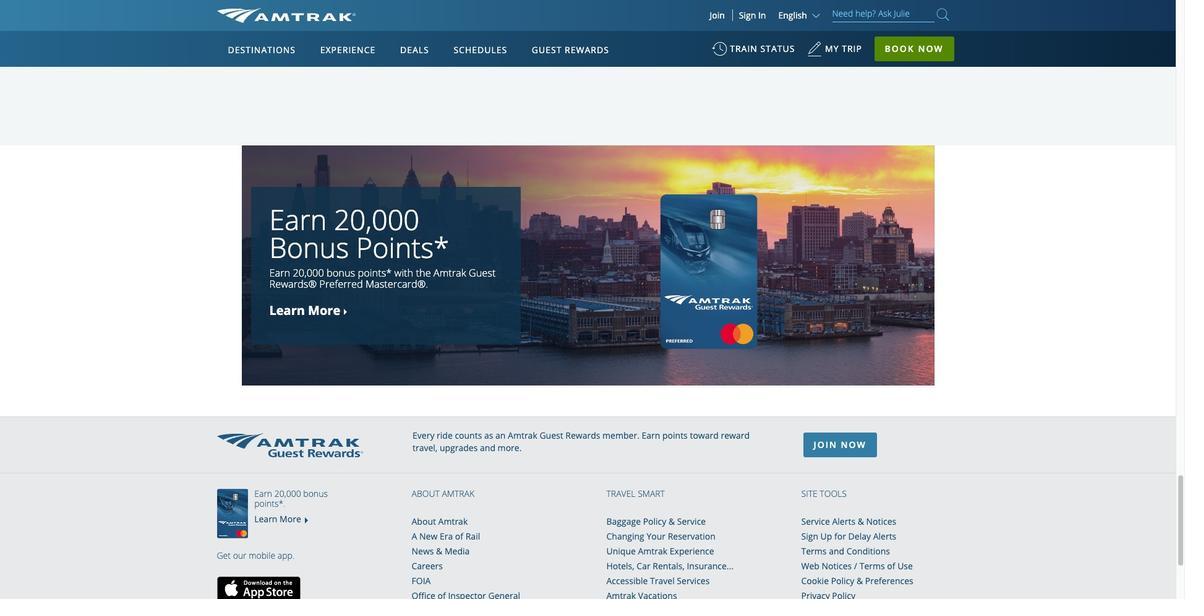 Task type: describe. For each thing, give the bounding box(es) containing it.
rewards inside every ride counts as an amtrak guest rewards member. earn points toward reward travel, upgrades and more.
[[566, 430, 601, 441]]

my trip button
[[808, 37, 863, 67]]

1 vertical spatial terms
[[860, 560, 885, 572]]

learn more
[[269, 302, 341, 319]]

mastercard®.
[[366, 277, 428, 291]]

seniors save 50% on the downeaster
[[266, 0, 415, 26]]

travel,
[[413, 442, 438, 454]]

banner containing join
[[0, 0, 1176, 286]]

earn inside 'earn 20,000 bonus points*. learn more'
[[254, 488, 272, 499]]

accessible
[[607, 575, 648, 587]]

unique
[[607, 545, 636, 557]]

footer containing every ride counts as an amtrak guest rewards member. earn points toward reward travel, upgrades and more.
[[0, 417, 1176, 599]]

experience button
[[315, 33, 381, 67]]

0 vertical spatial alerts
[[833, 516, 856, 527]]

careers link
[[412, 560, 443, 572]]

your
[[647, 530, 666, 542]]

earn 20,000 bonus points*. learn more
[[254, 488, 328, 525]]

the inside earn 20,000 bonus points* earn 20,000 bonus points* with the amtrak guest rewards® preferred mastercard®.
[[416, 266, 431, 279]]

my trip
[[826, 43, 863, 54]]

book for kids 2 - 12 save 50%
[[566, 33, 588, 45]]

kids
[[527, 0, 560, 6]]

amtrak image
[[217, 8, 356, 23]]

bonus inside 'earn 20,000 bonus points*. learn more'
[[303, 488, 328, 499]]

hotels, car rentals, insurance... link
[[607, 560, 734, 572]]

baggage policy & service changing your reservation unique amtrak experience hotels, car rentals, insurance... accessible travel services
[[607, 516, 734, 587]]

cookie policy & preferences link
[[802, 575, 914, 587]]

join now link
[[804, 433, 877, 457]]

web
[[802, 560, 820, 572]]

english button
[[779, 9, 823, 21]]

destinations
[[228, 44, 296, 56]]

schedules link
[[449, 31, 512, 67]]

bonus
[[269, 228, 349, 266]]

foia link
[[412, 575, 431, 587]]

0 vertical spatial travel
[[607, 488, 636, 499]]

book now
[[885, 43, 944, 54]]

train status
[[730, 43, 795, 54]]

hotels,
[[607, 560, 635, 572]]

0 horizontal spatial terms
[[802, 545, 827, 557]]

save inside 'seniors save 50% on the downeaster'
[[335, 0, 371, 6]]

rentals,
[[653, 560, 685, 572]]

book for seniors save 50% on the downeaster
[[319, 33, 341, 45]]

learn inside earn 20,000 bonus points* main content
[[269, 302, 305, 319]]

points*
[[356, 228, 449, 266]]

deals
[[400, 44, 429, 56]]

in
[[759, 9, 766, 21]]

policy inside service alerts & notices sign up for delay alerts terms and conditions web notices / terms of use cookie policy & preferences
[[831, 575, 855, 587]]

book now for seniors save 50% on the downeaster
[[319, 33, 363, 45]]

sign in
[[739, 9, 766, 21]]

learn more link inside earn 20,000 bonus points* main content
[[269, 302, 350, 320]]

points*
[[358, 266, 392, 279]]

news & media link
[[412, 545, 470, 557]]

seniors
[[272, 0, 330, 6]]

points*.
[[254, 498, 286, 509]]

destinations button
[[223, 33, 301, 67]]

status
[[761, 43, 795, 54]]

2 horizontal spatial book now link
[[814, 12, 858, 24]]

cookie
[[802, 575, 829, 587]]

an
[[496, 430, 506, 441]]

accessible travel services link
[[607, 575, 710, 587]]

book now for kids 2 - 12 save 50%
[[566, 33, 610, 45]]

amtrak inside baggage policy & service changing your reservation unique amtrak experience hotels, car rentals, insurance... accessible travel services
[[638, 545, 668, 557]]

2 horizontal spatial book
[[814, 12, 836, 24]]

book now link for seniors save 50% on the downeaster
[[319, 33, 363, 45]]

sign inside banner
[[739, 9, 756, 21]]

upgrades
[[440, 442, 478, 454]]

our
[[233, 550, 247, 561]]

and inside service alerts & notices sign up for delay alerts terms and conditions web notices / terms of use cookie policy & preferences
[[829, 545, 845, 557]]

service inside baggage policy & service changing your reservation unique amtrak experience hotels, car rentals, insurance... accessible travel services
[[677, 516, 706, 527]]

sign in button
[[739, 9, 766, 21]]

schedules
[[454, 44, 508, 56]]

learn inside 'earn 20,000 bonus points*. learn more'
[[254, 513, 278, 525]]

counts
[[455, 430, 482, 441]]

downeaster
[[321, 3, 415, 26]]

unique amtrak experience link
[[607, 545, 714, 557]]

about for about amtrak a new era of rail news & media careers foia
[[412, 516, 436, 527]]

smart
[[638, 488, 665, 499]]

reservation
[[668, 530, 716, 542]]

baggage policy & service link
[[607, 516, 706, 527]]

terms and conditions link
[[802, 545, 890, 557]]

1 horizontal spatial notices
[[867, 516, 897, 527]]

guest inside popup button
[[532, 44, 562, 56]]

media
[[445, 545, 470, 557]]

save inside kids 2 - 12 save 50%
[[613, 0, 649, 6]]

site
[[802, 488, 818, 499]]

service alerts & notices link
[[802, 516, 897, 527]]

more inside earn 20,000 bonus points* main content
[[308, 302, 341, 319]]

about for about amtrak
[[412, 488, 440, 499]]

changing
[[607, 530, 645, 542]]

join for join
[[710, 9, 725, 21]]

foia
[[412, 575, 431, 587]]

as
[[485, 430, 493, 441]]

book now link for kids 2 - 12 save 50%
[[566, 33, 610, 45]]

ride
[[437, 430, 453, 441]]

site tools
[[802, 488, 847, 499]]

-
[[579, 0, 584, 6]]

reward
[[721, 430, 750, 441]]

search icon image
[[937, 6, 950, 23]]

& inside about amtrak a new era of rail news & media careers foia
[[436, 545, 443, 557]]

new
[[420, 530, 438, 542]]

2
[[564, 0, 574, 6]]

bonus inside earn 20,000 bonus points* earn 20,000 bonus points* with the amtrak guest rewards® preferred mastercard®.
[[327, 266, 355, 279]]



Task type: vqa. For each thing, say whether or not it's contained in the screenshot.
Rewards within the Popup Button
yes



Task type: locate. For each thing, give the bounding box(es) containing it.
car
[[637, 560, 651, 572]]

1 vertical spatial policy
[[831, 575, 855, 587]]

sign left the in
[[739, 9, 756, 21]]

toward
[[690, 430, 719, 441]]

service up reservation
[[677, 516, 706, 527]]

of right era on the bottom of the page
[[455, 530, 464, 542]]

travel inside baggage policy & service changing your reservation unique amtrak experience hotels, car rentals, insurance... accessible travel services
[[650, 575, 675, 587]]

1 vertical spatial about
[[412, 516, 436, 527]]

and down as at the bottom left of the page
[[480, 442, 496, 454]]

book now button
[[875, 37, 955, 61]]

trip
[[842, 43, 863, 54]]

20,000 down the "amtrak guest rewards" image
[[275, 488, 301, 499]]

1 vertical spatial travel
[[650, 575, 675, 587]]

1 vertical spatial and
[[829, 545, 845, 557]]

1 horizontal spatial book now link
[[566, 33, 610, 45]]

50% inside 'seniors save 50% on the downeaster'
[[375, 0, 409, 6]]

application inside banner
[[263, 103, 560, 277]]

web notices / terms of use link
[[802, 560, 913, 572]]

the inside 'seniors save 50% on the downeaster'
[[291, 3, 317, 26]]

points
[[663, 430, 688, 441]]

1 vertical spatial guest
[[469, 266, 496, 279]]

2 vertical spatial guest
[[540, 430, 564, 441]]

about inside about amtrak a new era of rail news & media careers foia
[[412, 516, 436, 527]]

0 horizontal spatial book
[[319, 33, 341, 45]]

0 vertical spatial guest
[[532, 44, 562, 56]]

0 horizontal spatial experience
[[320, 44, 376, 56]]

of inside service alerts & notices sign up for delay alerts terms and conditions web notices / terms of use cookie policy & preferences
[[888, 560, 896, 572]]

0 vertical spatial notices
[[867, 516, 897, 527]]

0 vertical spatial rewards
[[565, 44, 609, 56]]

travel smart
[[607, 488, 665, 499]]

policy up the your at the bottom right of page
[[643, 516, 667, 527]]

&
[[669, 516, 675, 527], [858, 516, 864, 527], [436, 545, 443, 557], [857, 575, 863, 587]]

Please enter your search item search field
[[833, 6, 935, 22]]

0 horizontal spatial and
[[480, 442, 496, 454]]

join button
[[703, 9, 733, 21]]

1 save from the left
[[335, 0, 371, 6]]

experience down 'seniors save 50% on the downeaster'
[[320, 44, 376, 56]]

save right 12
[[613, 0, 649, 6]]

every
[[413, 430, 435, 441]]

1 vertical spatial bonus
[[303, 488, 328, 499]]

book up my
[[814, 12, 836, 24]]

join for join now
[[814, 439, 838, 451]]

amtrak up more.
[[508, 430, 538, 441]]

0 horizontal spatial policy
[[643, 516, 667, 527]]

0 vertical spatial and
[[480, 442, 496, 454]]

a
[[412, 530, 417, 542]]

0 vertical spatial of
[[455, 530, 464, 542]]

1 horizontal spatial and
[[829, 545, 845, 557]]

1 horizontal spatial book
[[566, 33, 588, 45]]

join up site tools
[[814, 439, 838, 451]]

regions map image
[[263, 103, 560, 277]]

1 vertical spatial the
[[416, 266, 431, 279]]

0 horizontal spatial sign
[[739, 9, 756, 21]]

preferences
[[866, 575, 914, 587]]

and down for
[[829, 545, 845, 557]]

amtrak up era on the bottom of the page
[[438, 516, 468, 527]]

train
[[730, 43, 758, 54]]

1 vertical spatial more
[[280, 513, 301, 525]]

0 vertical spatial about
[[412, 488, 440, 499]]

of left use
[[888, 560, 896, 572]]

amtrak down the your at the bottom right of page
[[638, 545, 668, 557]]

0 horizontal spatial 50%
[[375, 0, 409, 6]]

book now link up my
[[814, 12, 858, 24]]

2 save from the left
[[613, 0, 649, 6]]

20,000 up learn more
[[293, 266, 324, 279]]

news
[[412, 545, 434, 557]]

amtrak guest rewards preferred mastercard image
[[217, 489, 254, 538]]

careers
[[412, 560, 443, 572]]

0 vertical spatial learn more link
[[269, 302, 350, 320]]

book now up my
[[814, 12, 858, 24]]

join inside join now link
[[814, 439, 838, 451]]

earn
[[269, 200, 327, 238], [269, 266, 290, 279], [642, 430, 661, 441], [254, 488, 272, 499]]

0 vertical spatial experience
[[320, 44, 376, 56]]

sign left up
[[802, 530, 819, 542]]

1 service from the left
[[677, 516, 706, 527]]

1 horizontal spatial of
[[888, 560, 896, 572]]

amtrak right with at the left top of the page
[[434, 266, 466, 279]]

learn down rewards®
[[269, 302, 305, 319]]

more.
[[498, 442, 522, 454]]

& down web notices / terms of use link
[[857, 575, 863, 587]]

1 vertical spatial 20,000
[[293, 266, 324, 279]]

travel up baggage
[[607, 488, 636, 499]]

earn 20,000 bonus points* earn 20,000 bonus points* with the amtrak guest rewards® preferred mastercard®.
[[269, 200, 496, 291]]

of inside about amtrak a new era of rail news & media careers foia
[[455, 530, 464, 542]]

services
[[677, 575, 710, 587]]

1 vertical spatial alerts
[[874, 530, 897, 542]]

50% up guest rewards
[[571, 3, 605, 26]]

1 horizontal spatial sign
[[802, 530, 819, 542]]

& up changing your reservation link
[[669, 516, 675, 527]]

of
[[455, 530, 464, 542], [888, 560, 896, 572]]

rewards®
[[269, 277, 317, 291]]

and inside every ride counts as an amtrak guest rewards member. earn points toward reward travel, upgrades and more.
[[480, 442, 496, 454]]

delay
[[849, 530, 871, 542]]

baggage
[[607, 516, 641, 527]]

0 vertical spatial the
[[291, 3, 317, 26]]

50% inside kids 2 - 12 save 50%
[[571, 3, 605, 26]]

more inside 'earn 20,000 bonus points*. learn more'
[[280, 513, 301, 525]]

0 vertical spatial sign
[[739, 9, 756, 21]]

1 vertical spatial of
[[888, 560, 896, 572]]

application
[[263, 103, 560, 277]]

1 horizontal spatial save
[[613, 0, 649, 6]]

about amtrak a new era of rail news & media careers foia
[[412, 516, 480, 587]]

experience down reservation
[[670, 545, 714, 557]]

now up tools
[[841, 439, 867, 451]]

2 service from the left
[[802, 516, 830, 527]]

book down kids 2 - 12 save 50%
[[566, 33, 588, 45]]

rewards down kids 2 - 12 save 50%
[[565, 44, 609, 56]]

book now down kids 2 - 12 save 50%
[[566, 33, 610, 45]]

the right with at the left top of the page
[[416, 266, 431, 279]]

1 horizontal spatial alerts
[[874, 530, 897, 542]]

0 horizontal spatial save
[[335, 0, 371, 6]]

20,000 for bonus
[[275, 488, 301, 499]]

0 vertical spatial bonus
[[327, 266, 355, 279]]

my
[[826, 43, 839, 54]]

footer
[[0, 417, 1176, 599]]

more down points*.
[[280, 513, 301, 525]]

bonus
[[327, 266, 355, 279], [303, 488, 328, 499]]

rewards left member.
[[566, 430, 601, 441]]

& up delay
[[858, 516, 864, 527]]

learn more link down rewards®
[[269, 302, 350, 320]]

and
[[480, 442, 496, 454], [829, 545, 845, 557]]

1 vertical spatial rewards
[[566, 430, 601, 441]]

now
[[838, 12, 858, 24], [343, 33, 363, 45], [590, 33, 610, 45], [841, 439, 867, 451]]

join
[[710, 9, 725, 21], [814, 439, 838, 451]]

0 vertical spatial join
[[710, 9, 725, 21]]

0 horizontal spatial more
[[280, 513, 301, 525]]

0 horizontal spatial travel
[[607, 488, 636, 499]]

about amtrak
[[412, 488, 475, 499]]

now down kids 2 - 12 save 50%
[[590, 33, 610, 45]]

1 horizontal spatial book now
[[566, 33, 610, 45]]

member.
[[603, 430, 640, 441]]

1 vertical spatial sign
[[802, 530, 819, 542]]

conditions
[[847, 545, 890, 557]]

1 vertical spatial join
[[814, 439, 838, 451]]

1 vertical spatial learn
[[254, 513, 278, 525]]

1 horizontal spatial 50%
[[571, 3, 605, 26]]

sign up for delay alerts link
[[802, 530, 897, 542]]

about
[[412, 488, 440, 499], [412, 516, 436, 527]]

0 vertical spatial policy
[[643, 516, 667, 527]]

2 about from the top
[[412, 516, 436, 527]]

changing your reservation link
[[607, 530, 716, 542]]

the right on
[[291, 3, 317, 26]]

book now
[[814, 12, 858, 24], [319, 33, 363, 45], [566, 33, 610, 45]]

experience inside popup button
[[320, 44, 376, 56]]

amtrak
[[434, 266, 466, 279], [508, 430, 538, 441], [442, 488, 475, 499], [438, 516, 468, 527], [638, 545, 668, 557]]

guest rewards
[[532, 44, 609, 56]]

get our mobile app.
[[217, 550, 295, 561]]

guest inside every ride counts as an amtrak guest rewards member. earn points toward reward travel, upgrades and more.
[[540, 430, 564, 441]]

kids 2 - 12 save 50%
[[527, 0, 649, 26]]

2 horizontal spatial book now
[[814, 12, 858, 24]]

0 vertical spatial more
[[308, 302, 341, 319]]

about up new
[[412, 516, 436, 527]]

book now link down 'seniors save 50% on the downeaster'
[[319, 33, 363, 45]]

learn more link down points*.
[[254, 513, 301, 525]]

20,000 for bonus
[[334, 200, 420, 238]]

0 vertical spatial 20,000
[[334, 200, 420, 238]]

book now link down kids 2 - 12 save 50%
[[566, 33, 610, 45]]

50% up deals
[[375, 0, 409, 6]]

& inside baggage policy & service changing your reservation unique amtrak experience hotels, car rentals, insurance... accessible travel services
[[669, 516, 675, 527]]

terms
[[802, 545, 827, 557], [860, 560, 885, 572]]

notices
[[867, 516, 897, 527], [822, 560, 852, 572]]

learn down points*.
[[254, 513, 278, 525]]

1 about from the top
[[412, 488, 440, 499]]

rewards
[[565, 44, 609, 56], [566, 430, 601, 441]]

0 horizontal spatial of
[[455, 530, 464, 542]]

0 horizontal spatial book now link
[[319, 33, 363, 45]]

book
[[885, 43, 915, 54]]

amtrak inside about amtrak a new era of rail news & media careers foia
[[438, 516, 468, 527]]

more down preferred
[[308, 302, 341, 319]]

& down a new era of rail link
[[436, 545, 443, 557]]

era
[[440, 530, 453, 542]]

rail
[[466, 530, 480, 542]]

save
[[335, 0, 371, 6], [613, 0, 649, 6]]

earn inside every ride counts as an amtrak guest rewards member. earn points toward reward travel, upgrades and more.
[[642, 430, 661, 441]]

0 vertical spatial terms
[[802, 545, 827, 557]]

every ride counts as an amtrak guest rewards member. earn points toward reward travel, upgrades and more.
[[413, 430, 750, 454]]

notices up delay
[[867, 516, 897, 527]]

0 horizontal spatial notices
[[822, 560, 852, 572]]

1 horizontal spatial join
[[814, 439, 838, 451]]

book down 'seniors save 50% on the downeaster'
[[319, 33, 341, 45]]

1 horizontal spatial the
[[416, 266, 431, 279]]

0 horizontal spatial join
[[710, 9, 725, 21]]

tools
[[820, 488, 847, 499]]

sign inside service alerts & notices sign up for delay alerts terms and conditions web notices / terms of use cookie policy & preferences
[[802, 530, 819, 542]]

a new era of rail link
[[412, 530, 480, 542]]

50%
[[375, 0, 409, 6], [571, 3, 605, 26]]

policy
[[643, 516, 667, 527], [831, 575, 855, 587]]

0 horizontal spatial service
[[677, 516, 706, 527]]

travel down rentals,
[[650, 575, 675, 587]]

amtrak inside earn 20,000 bonus points* earn 20,000 bonus points* with the amtrak guest rewards® preferred mastercard®.
[[434, 266, 466, 279]]

join left sign in button
[[710, 9, 725, 21]]

amtrak inside every ride counts as an amtrak guest rewards member. earn points toward reward travel, upgrades and more.
[[508, 430, 538, 441]]

experience inside baggage policy & service changing your reservation unique amtrak experience hotels, car rentals, insurance... accessible travel services
[[670, 545, 714, 557]]

the
[[291, 3, 317, 26], [416, 266, 431, 279]]

terms down conditions
[[860, 560, 885, 572]]

policy inside baggage policy & service changing your reservation unique amtrak experience hotels, car rentals, insurance... accessible travel services
[[643, 516, 667, 527]]

1 vertical spatial experience
[[670, 545, 714, 557]]

guest inside earn 20,000 bonus points* earn 20,000 bonus points* with the amtrak guest rewards® preferred mastercard®.
[[469, 266, 496, 279]]

banner
[[0, 0, 1176, 286]]

with
[[395, 266, 414, 279]]

travel
[[607, 488, 636, 499], [650, 575, 675, 587]]

about up about amtrak link
[[412, 488, 440, 499]]

1 horizontal spatial travel
[[650, 575, 675, 587]]

0 horizontal spatial alerts
[[833, 516, 856, 527]]

alerts up conditions
[[874, 530, 897, 542]]

2 vertical spatial 20,000
[[275, 488, 301, 499]]

/
[[855, 560, 858, 572]]

on
[[266, 3, 287, 26]]

bonus right points*.
[[303, 488, 328, 499]]

guest rewards button
[[527, 33, 614, 67]]

insurance...
[[687, 560, 734, 572]]

amtrak guest rewards image
[[217, 433, 363, 457]]

1 horizontal spatial more
[[308, 302, 341, 319]]

now down 'seniors save 50% on the downeaster'
[[343, 33, 363, 45]]

learn
[[269, 302, 305, 319], [254, 513, 278, 525]]

save up experience popup button
[[335, 0, 371, 6]]

join inside banner
[[710, 9, 725, 21]]

1 horizontal spatial experience
[[670, 545, 714, 557]]

1 vertical spatial notices
[[822, 560, 852, 572]]

1 vertical spatial learn more link
[[254, 513, 301, 525]]

0 horizontal spatial the
[[291, 3, 317, 26]]

notices down terms and conditions link
[[822, 560, 852, 572]]

amtrak up about amtrak link
[[442, 488, 475, 499]]

0 vertical spatial learn
[[269, 302, 305, 319]]

0 horizontal spatial book now
[[319, 33, 363, 45]]

earn 20,000 bonus points* main content
[[0, 0, 1176, 417]]

12
[[589, 0, 608, 6]]

now up "my trip"
[[838, 12, 858, 24]]

preferred
[[320, 277, 363, 291]]

service inside service alerts & notices sign up for delay alerts terms and conditions web notices / terms of use cookie policy & preferences
[[802, 516, 830, 527]]

service up up
[[802, 516, 830, 527]]

book now down 'seniors save 50% on the downeaster'
[[319, 33, 363, 45]]

bonus left points* in the top of the page
[[327, 266, 355, 279]]

up
[[821, 530, 833, 542]]

20,000
[[334, 200, 420, 238], [293, 266, 324, 279], [275, 488, 301, 499]]

1 horizontal spatial terms
[[860, 560, 885, 572]]

english
[[779, 9, 807, 21]]

policy down /
[[831, 575, 855, 587]]

alerts up for
[[833, 516, 856, 527]]

20,000 inside 'earn 20,000 bonus points*. learn more'
[[275, 488, 301, 499]]

mobile
[[249, 550, 275, 561]]

get
[[217, 550, 231, 561]]

20,000 up points* in the top of the page
[[334, 200, 420, 238]]

rewards inside popup button
[[565, 44, 609, 56]]

deals button
[[395, 33, 434, 67]]

1 horizontal spatial policy
[[831, 575, 855, 587]]

terms up web
[[802, 545, 827, 557]]

1 horizontal spatial service
[[802, 516, 830, 527]]



